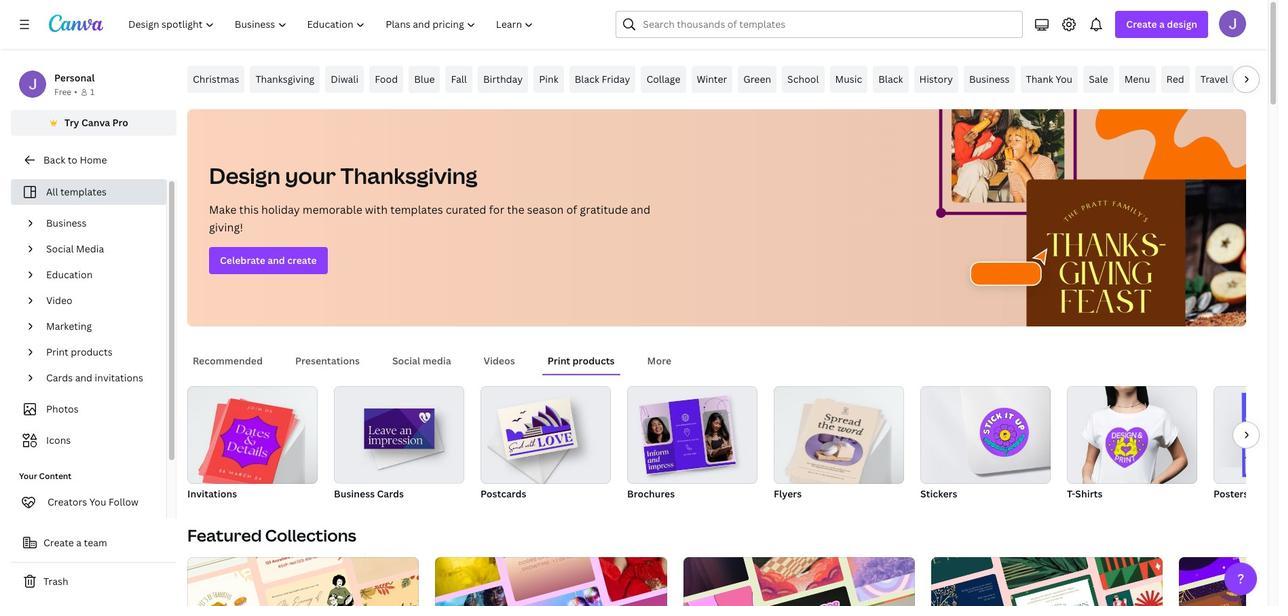 Task type: locate. For each thing, give the bounding box(es) containing it.
creators you follow link
[[11, 489, 166, 516]]

1 horizontal spatial print products
[[548, 354, 615, 367]]

brochures
[[627, 487, 675, 500]]

business left thank
[[969, 73, 1010, 86]]

flyer image
[[774, 386, 904, 484], [792, 398, 879, 488]]

make
[[209, 202, 237, 217]]

1 vertical spatial thanksgiving
[[340, 161, 478, 190]]

business card image
[[334, 386, 464, 484], [364, 409, 435, 449]]

1 black from the left
[[575, 73, 600, 86]]

for
[[489, 202, 504, 217]]

celebrate and create link
[[209, 247, 328, 274]]

1 horizontal spatial business link
[[964, 66, 1015, 93]]

products for print products 'link'
[[71, 346, 112, 358]]

your
[[285, 161, 336, 190]]

and down print products 'link'
[[75, 371, 92, 384]]

t shirt image
[[1067, 386, 1198, 484], [1100, 409, 1156, 484]]

2 black from the left
[[879, 73, 903, 86]]

0 horizontal spatial social
[[46, 242, 74, 255]]

you right thank
[[1056, 73, 1073, 86]]

video
[[46, 294, 72, 307]]

print products
[[46, 346, 112, 358], [548, 354, 615, 367]]

t-
[[1067, 487, 1076, 500]]

products up the cards and invitations
[[71, 346, 112, 358]]

print products for print products 'link'
[[46, 346, 112, 358]]

cards
[[46, 371, 73, 384], [377, 487, 404, 500]]

free
[[54, 86, 71, 98]]

products inside 'link'
[[71, 346, 112, 358]]

None search field
[[616, 11, 1023, 38]]

social inside social media link
[[46, 242, 74, 255]]

christmas
[[193, 73, 239, 86]]

business cards
[[334, 487, 404, 500]]

you left follow on the left of the page
[[89, 496, 106, 509]]

and inside cards and invitations link
[[75, 371, 92, 384]]

a for design
[[1160, 18, 1165, 31]]

print products inside button
[[548, 354, 615, 367]]

1 horizontal spatial you
[[1056, 73, 1073, 86]]

thanksgiving up with at top left
[[340, 161, 478, 190]]

social media link
[[41, 236, 158, 262]]

black left friday
[[575, 73, 600, 86]]

1 horizontal spatial business
[[334, 487, 375, 500]]

0 horizontal spatial a
[[76, 536, 82, 549]]

recommended
[[193, 354, 263, 367]]

black friday
[[575, 73, 630, 86]]

1 horizontal spatial and
[[268, 254, 285, 267]]

collage
[[647, 73, 681, 86]]

black inside black friday link
[[575, 73, 600, 86]]

and right gratitude
[[631, 202, 651, 217]]

business for top the business link
[[969, 73, 1010, 86]]

design
[[1167, 18, 1198, 31]]

0 horizontal spatial create
[[43, 536, 74, 549]]

icons
[[46, 434, 71, 447]]

1 horizontal spatial print
[[548, 354, 570, 367]]

black friday link
[[569, 66, 636, 93]]

products left more
[[573, 354, 615, 367]]

brochure image
[[627, 386, 758, 484], [639, 395, 736, 474]]

0 horizontal spatial business
[[46, 217, 87, 229]]

a left design
[[1160, 18, 1165, 31]]

gratitude
[[580, 202, 628, 217]]

pro
[[112, 116, 128, 129]]

0 vertical spatial business
[[969, 73, 1010, 86]]

0 horizontal spatial thanksgiving
[[256, 73, 315, 86]]

try
[[65, 116, 79, 129]]

print inside button
[[548, 354, 570, 367]]

0 vertical spatial you
[[1056, 73, 1073, 86]]

all
[[46, 185, 58, 198]]

0 horizontal spatial print
[[46, 346, 68, 358]]

the
[[507, 202, 525, 217]]

sale link
[[1084, 66, 1114, 93]]

red link
[[1161, 66, 1190, 93]]

celebrate
[[220, 254, 265, 267]]

2 vertical spatial and
[[75, 371, 92, 384]]

1 horizontal spatial cards
[[377, 487, 404, 500]]

presentations
[[295, 354, 360, 367]]

season
[[527, 202, 564, 217]]

back to home link
[[11, 147, 177, 174]]

invitation image
[[187, 386, 318, 484], [205, 398, 293, 488]]

black for black
[[879, 73, 903, 86]]

1 horizontal spatial create
[[1127, 18, 1157, 31]]

business up collections
[[334, 487, 375, 500]]

1 horizontal spatial a
[[1160, 18, 1165, 31]]

1 horizontal spatial thanksgiving
[[340, 161, 478, 190]]

0 horizontal spatial cards
[[46, 371, 73, 384]]

music
[[835, 73, 862, 86]]

0 vertical spatial cards
[[46, 371, 73, 384]]

print down marketing
[[46, 346, 68, 358]]

0 horizontal spatial you
[[89, 496, 106, 509]]

print products for "print products" button
[[548, 354, 615, 367]]

try canva pro
[[65, 116, 128, 129]]

and inside celebrate and create link
[[268, 254, 285, 267]]

0 vertical spatial social
[[46, 242, 74, 255]]

sale
[[1089, 73, 1108, 86]]

business up social media
[[46, 217, 87, 229]]

business link
[[964, 66, 1015, 93], [41, 210, 158, 236]]

1 vertical spatial create
[[43, 536, 74, 549]]

a inside button
[[76, 536, 82, 549]]

print products inside 'link'
[[46, 346, 112, 358]]

blue
[[414, 73, 435, 86]]

posters link
[[1214, 386, 1278, 503]]

1 vertical spatial business link
[[41, 210, 158, 236]]

create
[[1127, 18, 1157, 31], [43, 536, 74, 549]]

a inside dropdown button
[[1160, 18, 1165, 31]]

sticker image
[[921, 386, 1051, 484], [978, 405, 1032, 460]]

social media
[[392, 354, 451, 367]]

social media
[[46, 242, 104, 255]]

canva
[[81, 116, 110, 129]]

products inside button
[[573, 354, 615, 367]]

travel
[[1201, 73, 1229, 86]]

2 horizontal spatial business
[[969, 73, 1010, 86]]

0 vertical spatial create
[[1127, 18, 1157, 31]]

0 vertical spatial a
[[1160, 18, 1165, 31]]

1 vertical spatial business
[[46, 217, 87, 229]]

create a design
[[1127, 18, 1198, 31]]

create left team
[[43, 536, 74, 549]]

1 horizontal spatial social
[[392, 354, 420, 367]]

make this holiday memorable with templates curated for the season of gratitude and giving!
[[209, 202, 651, 235]]

0 horizontal spatial print products
[[46, 346, 112, 358]]

0 horizontal spatial products
[[71, 346, 112, 358]]

a left team
[[76, 536, 82, 549]]

birthday link
[[478, 66, 528, 93]]

menu link
[[1119, 66, 1156, 93]]

brochures link
[[627, 386, 758, 503]]

Search search field
[[643, 12, 1015, 37]]

social up education
[[46, 242, 74, 255]]

1 vertical spatial social
[[392, 354, 420, 367]]

fall link
[[446, 66, 472, 93]]

0 vertical spatial and
[[631, 202, 651, 217]]

you
[[1056, 73, 1073, 86], [89, 496, 106, 509]]

social inside social media button
[[392, 354, 420, 367]]

education link
[[41, 262, 158, 288]]

media
[[76, 242, 104, 255]]

business cards link
[[334, 386, 464, 503]]

history
[[920, 73, 953, 86]]

collections
[[265, 524, 356, 547]]

science link
[[1239, 66, 1278, 93]]

create a team button
[[11, 530, 177, 557]]

templates right the all
[[60, 185, 107, 198]]

postcards
[[481, 487, 527, 500]]

1 vertical spatial you
[[89, 496, 106, 509]]

try canva pro button
[[11, 110, 177, 136]]

0 vertical spatial templates
[[60, 185, 107, 198]]

poster image
[[1214, 386, 1278, 484], [1242, 393, 1278, 477]]

back to home
[[43, 153, 107, 166]]

0 horizontal spatial templates
[[60, 185, 107, 198]]

social left media
[[392, 354, 420, 367]]

templates right with at top left
[[390, 202, 443, 217]]

create left design
[[1127, 18, 1157, 31]]

business link left thank
[[964, 66, 1015, 93]]

0 vertical spatial business link
[[964, 66, 1015, 93]]

t-shirts
[[1067, 487, 1103, 500]]

print
[[46, 346, 68, 358], [548, 354, 570, 367]]

and
[[631, 202, 651, 217], [268, 254, 285, 267], [75, 371, 92, 384]]

black right music
[[879, 73, 903, 86]]

flyers link
[[774, 386, 904, 503]]

invitations
[[187, 487, 237, 500]]

1 horizontal spatial black
[[879, 73, 903, 86]]

1 vertical spatial and
[[268, 254, 285, 267]]

create inside dropdown button
[[1127, 18, 1157, 31]]

2 horizontal spatial and
[[631, 202, 651, 217]]

education
[[46, 268, 93, 281]]

create for create a team
[[43, 536, 74, 549]]

videos button
[[478, 348, 521, 374]]

print right videos
[[548, 354, 570, 367]]

1
[[90, 86, 95, 98]]

create inside button
[[43, 536, 74, 549]]

jacob simon image
[[1219, 10, 1246, 37]]

business link up 'media'
[[41, 210, 158, 236]]

create a team
[[43, 536, 107, 549]]

blue link
[[409, 66, 440, 93]]

0 horizontal spatial black
[[575, 73, 600, 86]]

thanksgiving left diwali
[[256, 73, 315, 86]]

black inside black link
[[879, 73, 903, 86]]

1 vertical spatial a
[[76, 536, 82, 549]]

postcard image
[[481, 386, 611, 484], [498, 397, 579, 460]]

and for celebrate and create
[[268, 254, 285, 267]]

1 horizontal spatial templates
[[390, 202, 443, 217]]

home
[[80, 153, 107, 166]]

1 horizontal spatial products
[[573, 354, 615, 367]]

0 horizontal spatial business link
[[41, 210, 158, 236]]

0 horizontal spatial and
[[75, 371, 92, 384]]

print inside 'link'
[[46, 346, 68, 358]]

1 vertical spatial templates
[[390, 202, 443, 217]]

food
[[375, 73, 398, 86]]

and left create
[[268, 254, 285, 267]]

all templates
[[46, 185, 107, 198]]

green link
[[738, 66, 777, 93]]

design your thanksgiving image
[[921, 109, 1246, 327]]

print for print products 'link'
[[46, 346, 68, 358]]



Task type: vqa. For each thing, say whether or not it's contained in the screenshot.
the bottommost You
yes



Task type: describe. For each thing, give the bounding box(es) containing it.
t-shirts link
[[1067, 386, 1198, 503]]

featured
[[187, 524, 262, 547]]

friday
[[602, 73, 630, 86]]

shirts
[[1076, 487, 1103, 500]]

a for team
[[76, 536, 82, 549]]

food link
[[369, 66, 403, 93]]

you for thank
[[1056, 73, 1073, 86]]

thank you link
[[1021, 66, 1078, 93]]

pink
[[539, 73, 559, 86]]

t shirt image inside t-shirts link
[[1100, 409, 1156, 484]]

business for bottom the business link
[[46, 217, 87, 229]]

back
[[43, 153, 65, 166]]

science
[[1245, 73, 1278, 86]]

design your thanksgiving
[[209, 161, 478, 190]]

of
[[566, 202, 577, 217]]

red
[[1167, 73, 1185, 86]]

media
[[423, 354, 451, 367]]

diwali link
[[325, 66, 364, 93]]

poster image inside posters link
[[1242, 393, 1278, 477]]

recommended button
[[187, 348, 268, 374]]

memorable
[[303, 202, 362, 217]]

more button
[[642, 348, 677, 374]]

social for social media
[[392, 354, 420, 367]]

thank
[[1026, 73, 1054, 86]]

marketing
[[46, 320, 92, 333]]

content
[[39, 470, 72, 482]]

icons link
[[19, 428, 158, 454]]

social for social media
[[46, 242, 74, 255]]

music link
[[830, 66, 868, 93]]

and inside the make this holiday memorable with templates curated for the season of gratitude and giving!
[[631, 202, 651, 217]]

top level navigation element
[[119, 11, 545, 38]]

cards and invitations link
[[41, 365, 158, 391]]

travel link
[[1195, 66, 1234, 93]]

create
[[287, 254, 317, 267]]

follow
[[109, 496, 139, 509]]

your
[[19, 470, 37, 482]]

personal
[[54, 71, 95, 84]]

free •
[[54, 86, 77, 98]]

winter
[[697, 73, 727, 86]]

trash
[[43, 575, 68, 588]]

black for black friday
[[575, 73, 600, 86]]

cards and invitations
[[46, 371, 143, 384]]

stickers link
[[921, 386, 1051, 503]]

you for creators
[[89, 496, 106, 509]]

to
[[68, 153, 77, 166]]

this
[[239, 202, 259, 217]]

print products button
[[542, 348, 620, 374]]

trash link
[[11, 568, 177, 595]]

winter link
[[691, 66, 733, 93]]

menu
[[1125, 73, 1150, 86]]

celebrate and create
[[220, 254, 317, 267]]

create a design button
[[1116, 11, 1208, 38]]

•
[[74, 86, 77, 98]]

creators
[[48, 496, 87, 509]]

team
[[84, 536, 107, 549]]

2 vertical spatial business
[[334, 487, 375, 500]]

with
[[365, 202, 388, 217]]

invitations
[[95, 371, 143, 384]]

thank you
[[1026, 73, 1073, 86]]

0 vertical spatial thanksgiving
[[256, 73, 315, 86]]

stickers
[[921, 487, 958, 500]]

invitations link
[[187, 386, 318, 503]]

black link
[[873, 66, 909, 93]]

presentations button
[[290, 348, 365, 374]]

print products link
[[41, 339, 158, 365]]

1 vertical spatial cards
[[377, 487, 404, 500]]

school
[[788, 73, 819, 86]]

fall
[[451, 73, 467, 86]]

creators you follow
[[48, 496, 139, 509]]

diwali
[[331, 73, 359, 86]]

history link
[[914, 66, 959, 93]]

create for create a design
[[1127, 18, 1157, 31]]

social media button
[[387, 348, 457, 374]]

products for "print products" button
[[573, 354, 615, 367]]

videos
[[484, 354, 515, 367]]

video link
[[41, 288, 158, 314]]

collage link
[[641, 66, 686, 93]]

giving!
[[209, 220, 243, 235]]

and for cards and invitations
[[75, 371, 92, 384]]

your content
[[19, 470, 72, 482]]

featured collections
[[187, 524, 356, 547]]

templates inside the make this holiday memorable with templates curated for the season of gratitude and giving!
[[390, 202, 443, 217]]

green
[[744, 73, 771, 86]]

more
[[647, 354, 672, 367]]

print for "print products" button
[[548, 354, 570, 367]]

christmas link
[[187, 66, 245, 93]]

holiday
[[261, 202, 300, 217]]



